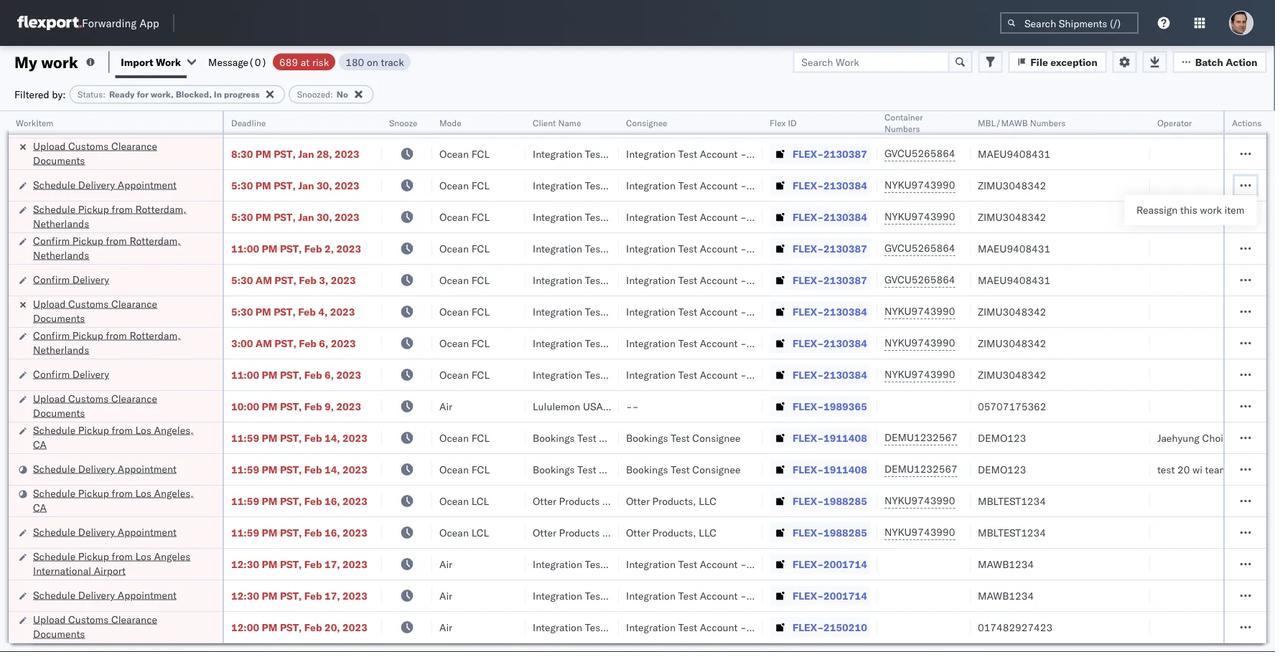 Task type: vqa. For each thing, say whether or not it's contained in the screenshot.
Due at the left top
no



Task type: describe. For each thing, give the bounding box(es) containing it.
2 upload customs clearance documents link from the top
[[33, 297, 204, 326]]

angeles, for 11:59 pm pst, jan 24, 2023
[[154, 108, 194, 121]]

7 nyku9743990 from the top
[[884, 526, 955, 539]]

17 flex- from the top
[[793, 621, 824, 634]]

lululemon
[[533, 400, 580, 413]]

risk
[[312, 56, 329, 68]]

batch action
[[1195, 56, 1257, 68]]

6 integration test account - karl lagerfeld from the top
[[626, 305, 813, 318]]

05707175362
[[978, 400, 1046, 413]]

progress
[[224, 89, 260, 100]]

3,
[[319, 274, 328, 286]]

gvcu5265864 for 11:00 pm pst, feb 2, 2023
[[884, 242, 955, 255]]

west
[[670, 116, 693, 129]]

7 ocean from the top
[[439, 305, 469, 318]]

flex-1662119
[[793, 116, 867, 129]]

air for schedule pickup from los angeles international airport link
[[439, 558, 452, 571]]

1 ocean lcl from the top
[[439, 495, 489, 508]]

1 11:59 from the top
[[231, 116, 259, 129]]

14, for schedule pickup from los angeles, ca
[[324, 432, 340, 444]]

flex-2130387 for 11:00 pm pst, feb 2, 2023
[[793, 242, 867, 255]]

maeu9408431 for 11:00 pm pst, feb 2, 2023
[[978, 242, 1050, 255]]

2150210
[[824, 621, 867, 634]]

upload for first upload customs clearance documents link
[[33, 140, 66, 152]]

3 upload customs clearance documents from the top
[[33, 392, 157, 419]]

1 5:30 from the top
[[231, 179, 253, 192]]

3 schedule delivery appointment button from the top
[[33, 525, 177, 541]]

flex-1989365
[[793, 400, 867, 413]]

4 ocean from the top
[[439, 211, 469, 223]]

pickup for 11:59 pm pst, jan 24, 2023
[[78, 108, 109, 121]]

usa
[[583, 400, 603, 413]]

schedule pickup from los angeles, ca for 11:59 pm pst, feb 14, 2023
[[33, 424, 194, 451]]

ready
[[109, 89, 135, 100]]

feb for schedule delivery appointment link associated with third schedule delivery appointment button from the bottom of the page
[[304, 463, 322, 476]]

4 11:59 from the top
[[231, 495, 259, 508]]

test
[[1157, 463, 1175, 476]]

confirm delivery button for 11:00 pm pst, feb 6, 2023
[[33, 367, 109, 383]]

3 flex-2130384 from the top
[[793, 305, 867, 318]]

delivery for 5:30 pm pst, jan 30, 2023
[[78, 178, 115, 191]]

import work
[[121, 56, 181, 68]]

maeu9408431 for 8:30 pm pst, jan 28, 2023
[[978, 148, 1050, 160]]

14 flex- from the top
[[793, 527, 824, 539]]

test
[[625, 400, 649, 413]]

3 ocean fcl from the top
[[439, 179, 490, 192]]

7 ocean fcl from the top
[[439, 305, 490, 318]]

11 ocean fcl from the top
[[439, 463, 490, 476]]

feb for 1st upload customs clearance documents link from the bottom
[[304, 621, 322, 634]]

8 lagerfeld from the top
[[770, 369, 813, 381]]

7 flex- from the top
[[793, 305, 824, 318]]

gvcu5265864 for 8:30 pm pst, jan 28, 2023
[[884, 147, 955, 160]]

12:30 pm pst, feb 17, 2023 for schedule delivery appointment
[[231, 590, 367, 602]]

schedule pickup from los angeles, ca button for 11:59 pm pst, jan 24, 2023
[[33, 107, 204, 137]]

inc.
[[606, 400, 623, 413]]

on
[[367, 56, 378, 68]]

blocked,
[[176, 89, 212, 100]]

flex-1911408 for schedule delivery appointment
[[793, 463, 867, 476]]

flex-2130387 for 5:30 am pst, feb 3, 2023
[[793, 274, 867, 286]]

3:00 am pst, feb 6, 2023
[[231, 337, 356, 350]]

8 fcl from the top
[[471, 337, 490, 350]]

clearance for first upload customs clearance documents link
[[111, 140, 157, 152]]

schedule delivery appointment for schedule delivery appointment link related to 1st schedule delivery appointment button from the top of the page
[[33, 178, 177, 191]]

import
[[121, 56, 153, 68]]

schedule pickup from rotterdam, netherlands
[[33, 203, 186, 230]]

confirm pickup from rotterdam, netherlands for 3:00 am pst, feb 6, 2023
[[33, 329, 181, 356]]

7 lagerfeld from the top
[[770, 337, 813, 350]]

resize handle column header for consignee
[[745, 111, 762, 653]]

2 flex-1988285 from the top
[[793, 527, 867, 539]]

2001714 for schedule delivery appointment
[[824, 590, 867, 602]]

documents for first upload customs clearance documents link
[[33, 154, 85, 167]]

4 5:30 from the top
[[231, 305, 253, 318]]

4 upload customs clearance documents from the top
[[33, 613, 157, 640]]

western for schedule delivery appointment
[[749, 590, 787, 602]]

clearance for 1st upload customs clearance documents link from the bottom
[[111, 613, 157, 626]]

3 2130384 from the top
[[824, 305, 867, 318]]

file exception
[[1030, 56, 1097, 68]]

6 ocean from the top
[[439, 274, 469, 286]]

schedule pickup from los angeles, ca for 11:59 pm pst, jan 24, 2023
[[33, 108, 194, 135]]

schedule pickup from rotterdam, netherlands button
[[33, 202, 204, 232]]

forwarding app link
[[17, 16, 159, 30]]

24,
[[323, 116, 338, 129]]

flex
[[770, 117, 786, 128]]

container numbers button
[[877, 108, 956, 134]]

12 ocean from the top
[[439, 495, 469, 508]]

3 nyku9743990 from the top
[[884, 305, 955, 318]]

10 fcl from the top
[[471, 432, 490, 444]]

status
[[78, 89, 103, 100]]

client name
[[533, 117, 581, 128]]

from for 3:00 am pst, feb 6, 2023
[[106, 329, 127, 342]]

jan left 24,
[[304, 116, 320, 129]]

vandelay west
[[626, 116, 693, 129]]

pickup for 12:30 pm pst, feb 17, 2023
[[78, 550, 109, 563]]

14, for schedule delivery appointment
[[324, 463, 340, 476]]

appointment for schedule delivery appointment link associated with third schedule delivery appointment button from the bottom of the page
[[118, 463, 177, 475]]

2 on from the left
[[749, 621, 764, 634]]

status : ready for work, blocked, in progress
[[78, 89, 260, 100]]

8 karl from the top
[[749, 369, 768, 381]]

: for snoozed
[[330, 89, 333, 100]]

0 vertical spatial work
[[41, 52, 78, 72]]

8 flex- from the top
[[793, 337, 824, 350]]

rotterdam, for 3:00 am pst, feb 6, 2023
[[130, 329, 181, 342]]

1 integration test account - karl lagerfeld from the top
[[626, 148, 813, 160]]

schedule inside schedule pickup from rotterdam, netherlands
[[33, 203, 75, 215]]

operator
[[1157, 117, 1192, 128]]

batch action button
[[1173, 51, 1267, 73]]

2 llc from the top
[[699, 527, 716, 539]]

demo123 for schedule delivery appointment
[[978, 463, 1026, 476]]

11 flex- from the top
[[793, 432, 824, 444]]

container
[[884, 112, 923, 122]]

9,
[[324, 400, 334, 413]]

customs for 3rd upload customs clearance documents link from the top
[[68, 392, 109, 405]]

5 ocean fcl from the top
[[439, 242, 490, 255]]

3 11:59 from the top
[[231, 463, 259, 476]]

20,
[[324, 621, 340, 634]]

2 lcl from the top
[[471, 527, 489, 539]]

3 resize handle column header from the left
[[415, 111, 432, 653]]

5 karl from the top
[[749, 274, 768, 286]]

13 ocean from the top
[[439, 527, 469, 539]]

1 nyku9743990 from the top
[[884, 179, 955, 191]]

snooze
[[389, 117, 417, 128]]

netherlands for 3:00 am pst, feb 6, 2023
[[33, 344, 89, 356]]

3 fcl from the top
[[471, 179, 490, 192]]

1 2130384 from the top
[[824, 179, 867, 192]]

resize handle column header for flex id
[[860, 111, 877, 653]]

mbl/mawb
[[978, 117, 1028, 128]]

12:00 pm pst, feb 20, 2023
[[231, 621, 367, 634]]

2 ocean from the top
[[439, 148, 469, 160]]

los for 11:59 pm pst, jan 24, 2023
[[135, 108, 151, 121]]

1 30, from the top
[[317, 179, 332, 192]]

item
[[1225, 204, 1244, 216]]

actions
[[1232, 117, 1262, 128]]

demo123 for schedule pickup from los angeles, ca
[[978, 432, 1026, 444]]

am for 3:00
[[255, 337, 272, 350]]

1 schedule delivery appointment button from the top
[[33, 178, 177, 193]]

1 lcl from the top
[[471, 495, 489, 508]]

(0)
[[248, 56, 267, 68]]

my
[[14, 52, 37, 72]]

feb for schedule pickup from los angeles international airport link
[[304, 558, 322, 571]]

8:30 pm pst, jan 28, 2023
[[231, 148, 360, 160]]

feb for schedule delivery appointment link associated with 4th schedule delivery appointment button from the top
[[304, 590, 322, 602]]

0 horizontal spatial --
[[626, 400, 639, 413]]

appointment for schedule delivery appointment link related to 1st schedule delivery appointment button from the top of the page
[[118, 178, 177, 191]]

angeles
[[154, 550, 190, 563]]

2 integration test account - on ag from the left
[[626, 621, 781, 634]]

9 schedule from the top
[[33, 589, 75, 602]]

mbl/mawb numbers button
[[971, 114, 1136, 129]]

1 horizontal spatial --
[[978, 116, 990, 129]]

6 schedule from the top
[[33, 487, 75, 500]]

flex-1911408 for schedule pickup from los angeles, ca
[[793, 432, 867, 444]]

mawb1234 for schedule delivery appointment
[[978, 590, 1034, 602]]

forwarding app
[[82, 16, 159, 30]]

2 ocean fcl from the top
[[439, 148, 490, 160]]

4 lagerfeld from the top
[[770, 242, 813, 255]]

1 horizontal spatial work
[[1200, 204, 1222, 216]]

1662119
[[824, 116, 867, 129]]

action
[[1226, 56, 1257, 68]]

work,
[[151, 89, 174, 100]]

at
[[301, 56, 310, 68]]

1 ocean from the top
[[439, 116, 469, 129]]

customs for 1st upload customs clearance documents link from the bottom
[[68, 613, 109, 626]]

2 flex-2130384 from the top
[[793, 211, 867, 223]]

resize handle column header for mode
[[508, 111, 526, 653]]

2 nyku9743990 from the top
[[884, 210, 955, 223]]

my work
[[14, 52, 78, 72]]

5 11:59 from the top
[[231, 527, 259, 539]]

1 products, from the top
[[652, 495, 696, 508]]

pickup for 11:59 pm pst, feb 14, 2023
[[78, 424, 109, 437]]

am for 5:30
[[255, 274, 272, 286]]

3 flex- from the top
[[793, 179, 824, 192]]

: for status
[[103, 89, 106, 100]]

2 schedule delivery appointment button from the top
[[33, 462, 177, 478]]

3 karl from the top
[[749, 211, 768, 223]]

track
[[381, 56, 404, 68]]

pickup for 11:59 pm pst, feb 16, 2023
[[78, 487, 109, 500]]

exception
[[1051, 56, 1097, 68]]

13 flex- from the top
[[793, 495, 824, 508]]

schedule delivery appointment for schedule delivery appointment link associated with 4th schedule delivery appointment button from the top
[[33, 589, 177, 602]]

15 flex- from the top
[[793, 558, 824, 571]]

upload for 3rd upload customs clearance documents link from the top
[[33, 392, 66, 405]]

team
[[1205, 463, 1228, 476]]

feb for schedule pickup from los angeles, ca link corresponding to 11:59 pm pst, feb 16, 2023
[[304, 495, 322, 508]]

Search Shipments (/) text field
[[1000, 12, 1139, 34]]

2 otter products, llc from the top
[[626, 527, 716, 539]]

28,
[[317, 148, 332, 160]]

feb for the 'confirm pickup from rotterdam, netherlands' 'link' associated with 3:00
[[299, 337, 317, 350]]

mode button
[[432, 114, 511, 129]]

filtered by:
[[14, 88, 66, 101]]

7 integration test account - karl lagerfeld from the top
[[626, 337, 813, 350]]

schedule delivery appointment link for 4th schedule delivery appointment button from the top
[[33, 588, 177, 603]]

mbl/mawb numbers
[[978, 117, 1066, 128]]

4,
[[318, 305, 328, 318]]

11 ocean from the top
[[439, 463, 469, 476]]

test 20 wi team assignmen
[[1157, 463, 1275, 476]]

angeles, for 11:59 pm pst, feb 14, 2023
[[154, 424, 194, 437]]

international
[[33, 565, 91, 577]]

9 fcl from the top
[[471, 369, 490, 381]]

for
[[137, 89, 149, 100]]

11:59 pm pst, jan 24, 2023
[[231, 116, 366, 129]]

4 schedule from the top
[[33, 424, 75, 437]]

confirm delivery link for 11:00
[[33, 367, 109, 382]]

container numbers
[[884, 112, 923, 134]]

6 nyku9743990 from the top
[[884, 495, 955, 507]]

schedule pickup from los angeles international airport button
[[33, 550, 204, 580]]

this
[[1180, 204, 1197, 216]]

4 flex- from the top
[[793, 211, 824, 223]]

1 otter products - test account from the top
[[533, 495, 671, 508]]

5 2130384 from the top
[[824, 369, 867, 381]]

5:30 am pst, feb 3, 2023
[[231, 274, 356, 286]]

consignee button
[[619, 114, 748, 129]]

app
[[139, 16, 159, 30]]

1 otter products, llc from the top
[[626, 495, 716, 508]]

11:59 pm pst, feb 14, 2023 for schedule pickup from los angeles, ca
[[231, 432, 367, 444]]

10 ocean fcl from the top
[[439, 432, 490, 444]]

1911408 for schedule delivery appointment
[[824, 463, 867, 476]]

upload customs clearance documents button for 10:00 pm pst, feb 9, 2023
[[33, 392, 204, 422]]

upload customs clearance documents button for 12:00 pm pst, feb 20, 2023
[[33, 613, 204, 643]]

reassign this work item
[[1136, 204, 1244, 216]]

1 mbltest1234 from the top
[[978, 495, 1046, 508]]

flex id button
[[762, 114, 863, 129]]

2 upload customs clearance documents from the top
[[33, 298, 157, 325]]

lululemon usa inc. test
[[533, 400, 649, 413]]

2 products from the top
[[559, 527, 600, 539]]

1 1988285 from the top
[[824, 495, 867, 508]]

filtered
[[14, 88, 49, 101]]

689
[[279, 56, 298, 68]]

confirm for the 'confirm pickup from rotterdam, netherlands' 'link' related to 11:00
[[33, 234, 70, 247]]

12:30 for schedule pickup from los angeles international airport
[[231, 558, 259, 571]]

1 zimu3048342 from the top
[[978, 179, 1046, 192]]

1 flex-2130384 from the top
[[793, 179, 867, 192]]

1 flex-1988285 from the top
[[793, 495, 867, 508]]

4 schedule delivery appointment button from the top
[[33, 588, 177, 604]]

9 ocean from the top
[[439, 369, 469, 381]]

2 otter products - test account from the top
[[533, 527, 671, 539]]

no
[[337, 89, 348, 100]]



Task type: locate. For each thing, give the bounding box(es) containing it.
from inside schedule pickup from los angeles international airport
[[112, 550, 133, 563]]

1 vertical spatial 1988285
[[824, 527, 867, 539]]

ca for 11:59 pm pst, jan 24, 2023
[[33, 122, 47, 135]]

feb for schedule pickup from los angeles, ca link corresponding to 11:59 pm pst, feb 14, 2023
[[304, 432, 322, 444]]

4 schedule delivery appointment link from the top
[[33, 588, 177, 603]]

1 vertical spatial mawb1234
[[978, 590, 1034, 602]]

flex-2130387
[[793, 148, 867, 160], [793, 242, 867, 255], [793, 274, 867, 286]]

2 schedule delivery appointment from the top
[[33, 463, 177, 475]]

0 vertical spatial confirm delivery
[[33, 273, 109, 286]]

5:30 down 8:30
[[231, 179, 253, 192]]

5:30 up 3:00
[[231, 305, 253, 318]]

0 vertical spatial integration test account - western digital
[[626, 558, 819, 571]]

2 11:59 pm pst, feb 14, 2023 from the top
[[231, 463, 367, 476]]

1911408 for schedule pickup from los angeles, ca
[[824, 432, 867, 444]]

6, down the 4,
[[319, 337, 328, 350]]

14,
[[324, 432, 340, 444], [324, 463, 340, 476]]

confirm pickup from rotterdam, netherlands button for 11:00 pm pst, feb 2, 2023
[[33, 234, 204, 264]]

5:30 up 5:30 pm pst, feb 4, 2023
[[231, 274, 253, 286]]

10 flex- from the top
[[793, 400, 824, 413]]

1 horizontal spatial numbers
[[1030, 117, 1066, 128]]

0 vertical spatial confirm delivery link
[[33, 272, 109, 287]]

schedule delivery appointment for schedule delivery appointment link for 3rd schedule delivery appointment button
[[33, 526, 177, 538]]

schedule pickup from los angeles, ca link for 11:59 pm pst, feb 16, 2023
[[33, 486, 204, 515]]

5:30 up 11:00 pm pst, feb 2, 2023
[[231, 211, 253, 223]]

resize handle column header for container numbers
[[953, 111, 971, 653]]

0 vertical spatial digital
[[789, 558, 819, 571]]

schedule pickup from los angeles, ca link for 11:59 pm pst, jan 24, 2023
[[33, 107, 204, 136]]

10 resize handle column header from the left
[[1226, 111, 1243, 653]]

17,
[[324, 558, 340, 571], [324, 590, 340, 602]]

-- right inc.
[[626, 400, 639, 413]]

demo123
[[978, 432, 1026, 444], [978, 463, 1026, 476]]

8 ocean fcl from the top
[[439, 337, 490, 350]]

0 vertical spatial ca
[[33, 122, 47, 135]]

180
[[345, 56, 364, 68]]

rotterdam, inside schedule pickup from rotterdam, netherlands
[[135, 203, 186, 215]]

flex-2001714 for schedule pickup from los angeles international airport
[[793, 558, 867, 571]]

0 vertical spatial 17,
[[324, 558, 340, 571]]

2 ag from the left
[[767, 621, 781, 634]]

-- right abcd1234560 on the top right of page
[[978, 116, 990, 129]]

resize handle column header
[[205, 111, 223, 653], [365, 111, 382, 653], [415, 111, 432, 653], [508, 111, 526, 653], [602, 111, 619, 653], [745, 111, 762, 653], [860, 111, 877, 653], [953, 111, 971, 653], [1133, 111, 1150, 653], [1226, 111, 1243, 653], [1249, 111, 1266, 653]]

1 schedule pickup from los angeles, ca button from the top
[[33, 107, 204, 137]]

western
[[749, 558, 787, 571], [749, 590, 787, 602]]

0 vertical spatial confirm pickup from rotterdam, netherlands button
[[33, 234, 204, 264]]

6 resize handle column header from the left
[[745, 111, 762, 653]]

0 vertical spatial --
[[978, 116, 990, 129]]

12:30 pm pst, feb 17, 2023 for schedule pickup from los angeles international airport
[[231, 558, 367, 571]]

confirm pickup from rotterdam, netherlands button for 3:00 am pst, feb 6, 2023
[[33, 328, 204, 359]]

2 11:00 from the top
[[231, 369, 259, 381]]

flex-1662119 button
[[770, 112, 870, 132], [770, 112, 870, 132]]

11:00
[[231, 242, 259, 255], [231, 369, 259, 381]]

pm
[[262, 116, 277, 129], [255, 148, 271, 160], [255, 179, 271, 192], [255, 211, 271, 223], [262, 242, 277, 255], [255, 305, 271, 318], [262, 369, 277, 381], [262, 400, 277, 413], [262, 432, 277, 444], [262, 463, 277, 476], [262, 495, 277, 508], [262, 527, 277, 539], [262, 558, 277, 571], [262, 590, 277, 602], [262, 621, 277, 634]]

upload customs clearance documents button
[[33, 392, 204, 422], [33, 613, 204, 643]]

5 ocean from the top
[[439, 242, 469, 255]]

--
[[978, 116, 990, 129], [626, 400, 639, 413]]

7 schedule from the top
[[33, 526, 75, 538]]

4 upload customs clearance documents link from the top
[[33, 613, 204, 641]]

confirm pickup from rotterdam, netherlands link for 3:00
[[33, 328, 204, 357]]

1 confirm delivery from the top
[[33, 273, 109, 286]]

2 vertical spatial flex-2130387
[[793, 274, 867, 286]]

flex-
[[793, 116, 824, 129], [793, 148, 824, 160], [793, 179, 824, 192], [793, 211, 824, 223], [793, 242, 824, 255], [793, 274, 824, 286], [793, 305, 824, 318], [793, 337, 824, 350], [793, 369, 824, 381], [793, 400, 824, 413], [793, 432, 824, 444], [793, 463, 824, 476], [793, 495, 824, 508], [793, 527, 824, 539], [793, 558, 824, 571], [793, 590, 824, 602], [793, 621, 824, 634]]

1 on from the left
[[656, 621, 671, 634]]

5:30 pm pst, jan 30, 2023 up 11:00 pm pst, feb 2, 2023
[[231, 211, 360, 223]]

los inside schedule pickup from los angeles international airport
[[135, 550, 151, 563]]

2 vertical spatial schedule pickup from los angeles, ca link
[[33, 486, 204, 515]]

integration test account - western digital for schedule pickup from los angeles international airport
[[626, 558, 819, 571]]

confirm for the 'confirm pickup from rotterdam, netherlands' 'link' associated with 3:00
[[33, 329, 70, 342]]

1911408
[[824, 432, 867, 444], [824, 463, 867, 476]]

schedule pickup from los angeles, ca link
[[33, 107, 204, 136], [33, 423, 204, 452], [33, 486, 204, 515]]

1 angeles, from the top
[[154, 108, 194, 121]]

0 vertical spatial 11:59 pm pst, feb 14, 2023
[[231, 432, 367, 444]]

0 vertical spatial flex-1911408
[[793, 432, 867, 444]]

1 vertical spatial upload customs clearance documents button
[[33, 613, 204, 643]]

1 vertical spatial otter products - test account
[[533, 527, 671, 539]]

1 vertical spatial flex-2130387
[[793, 242, 867, 255]]

from for 11:59 pm pst, feb 14, 2023
[[112, 424, 133, 437]]

workitem button
[[9, 114, 208, 129]]

11:00 up the 5:30 am pst, feb 3, 2023
[[231, 242, 259, 255]]

10:00 pm pst, feb 9, 2023
[[231, 400, 361, 413]]

1 vertical spatial 5:30 pm pst, jan 30, 2023
[[231, 211, 360, 223]]

1 vertical spatial schedule pickup from los angeles, ca
[[33, 424, 194, 451]]

2 17, from the top
[[324, 590, 340, 602]]

pickup for 11:00 pm pst, feb 2, 2023
[[72, 234, 103, 247]]

consignee inside "button"
[[626, 117, 667, 128]]

integration
[[626, 148, 676, 160], [626, 179, 676, 192], [626, 211, 676, 223], [626, 242, 676, 255], [626, 274, 676, 286], [626, 305, 676, 318], [626, 337, 676, 350], [626, 369, 676, 381], [626, 558, 676, 571], [626, 590, 676, 602], [533, 621, 582, 634], [626, 621, 676, 634]]

3 integration test account - karl lagerfeld from the top
[[626, 211, 813, 223]]

7 fcl from the top
[[471, 305, 490, 318]]

2 gvcu5265864 from the top
[[884, 242, 955, 255]]

11:00 for 11:00 pm pst, feb 2, 2023
[[231, 242, 259, 255]]

3 confirm from the top
[[33, 329, 70, 342]]

4 clearance from the top
[[111, 613, 157, 626]]

integration test account - karl lagerfeld
[[626, 148, 813, 160], [626, 179, 813, 192], [626, 211, 813, 223], [626, 242, 813, 255], [626, 274, 813, 286], [626, 305, 813, 318], [626, 337, 813, 350], [626, 369, 813, 381]]

gvcu5265864 for 5:30 am pst, feb 3, 2023
[[884, 274, 955, 286]]

delivery for 5:30 am pst, feb 3, 2023
[[72, 273, 109, 286]]

digital for schedule delivery appointment
[[789, 590, 819, 602]]

2 12:30 pm pst, feb 17, 2023 from the top
[[231, 590, 367, 602]]

resize handle column header for workitem
[[205, 111, 223, 653]]

1 upload from the top
[[33, 140, 66, 152]]

workitem
[[16, 117, 53, 128]]

2 confirm pickup from rotterdam, netherlands link from the top
[[33, 328, 204, 357]]

from inside schedule pickup from rotterdam, netherlands
[[112, 203, 133, 215]]

confirm delivery link
[[33, 272, 109, 287], [33, 367, 109, 382]]

0 vertical spatial demu1232567
[[884, 431, 958, 444]]

in
[[214, 89, 222, 100]]

from for 12:30 pm pst, feb 17, 2023
[[112, 550, 133, 563]]

1 flex- from the top
[[793, 116, 824, 129]]

digital for schedule pickup from los angeles international airport
[[789, 558, 819, 571]]

confirm pickup from rotterdam, netherlands link
[[33, 234, 204, 262], [33, 328, 204, 357]]

10 ocean from the top
[[439, 432, 469, 444]]

0 vertical spatial 1911408
[[824, 432, 867, 444]]

rotterdam, for 11:00 pm pst, feb 2, 2023
[[130, 234, 181, 247]]

clearance
[[111, 140, 157, 152], [111, 298, 157, 310], [111, 392, 157, 405], [111, 613, 157, 626]]

delivery
[[78, 178, 115, 191], [72, 273, 109, 286], [72, 368, 109, 381], [78, 463, 115, 475], [78, 526, 115, 538], [78, 589, 115, 602]]

2001714 for schedule pickup from los angeles international airport
[[824, 558, 867, 571]]

wi
[[1192, 463, 1202, 476]]

1 vertical spatial netherlands
[[33, 249, 89, 261]]

1 vertical spatial 2001714
[[824, 590, 867, 602]]

file
[[1030, 56, 1048, 68]]

confirm pickup from rotterdam, netherlands button
[[33, 234, 204, 264], [33, 328, 204, 359]]

reassign
[[1136, 204, 1178, 216]]

1 horizontal spatial ag
[[767, 621, 781, 634]]

pickup inside schedule pickup from rotterdam, netherlands
[[78, 203, 109, 215]]

5 zimu3048342 from the top
[[978, 369, 1046, 381]]

1 vertical spatial western
[[749, 590, 787, 602]]

los for 11:59 pm pst, feb 14, 2023
[[135, 424, 151, 437]]

2 resize handle column header from the left
[[365, 111, 382, 653]]

confirm delivery for 11:00 pm pst, feb 6, 2023
[[33, 368, 109, 381]]

schedule pickup from rotterdam, netherlands link
[[33, 202, 204, 231]]

resize handle column header for mbl/mawb numbers
[[1133, 111, 1150, 653]]

confirm delivery link for 5:30
[[33, 272, 109, 287]]

0 horizontal spatial numbers
[[884, 123, 920, 134]]

los for 11:59 pm pst, feb 16, 2023
[[135, 487, 151, 500]]

0 vertical spatial maeu9408431
[[978, 148, 1050, 160]]

work up by: on the top of page
[[41, 52, 78, 72]]

11:00 for 11:00 pm pst, feb 6, 2023
[[231, 369, 259, 381]]

1 vertical spatial 11:59 pm pst, feb 16, 2023
[[231, 527, 367, 539]]

schedule delivery appointment button
[[33, 178, 177, 193], [33, 462, 177, 478], [33, 525, 177, 541], [33, 588, 177, 604]]

1 appointment from the top
[[118, 178, 177, 191]]

0 vertical spatial 2130387
[[824, 148, 867, 160]]

1 netherlands from the top
[[33, 217, 89, 230]]

1 clearance from the top
[[111, 140, 157, 152]]

delivery for 11:59 pm pst, feb 16, 2023
[[78, 526, 115, 538]]

numbers inside button
[[1030, 117, 1066, 128]]

confirm delivery button for 5:30 am pst, feb 3, 2023
[[33, 272, 109, 288]]

confirm for the confirm delivery link corresponding to 5:30
[[33, 273, 70, 286]]

0 vertical spatial 11:00
[[231, 242, 259, 255]]

0 vertical spatial 12:30 pm pst, feb 17, 2023
[[231, 558, 367, 571]]

3 customs from the top
[[68, 392, 109, 405]]

2 12:30 from the top
[[231, 590, 259, 602]]

confirm pickup from rotterdam, netherlands for 11:00 pm pst, feb 2, 2023
[[33, 234, 181, 261]]

schedule pickup from los angeles international airport link
[[33, 550, 204, 578]]

6, up 9,
[[324, 369, 334, 381]]

0 vertical spatial upload customs clearance documents button
[[33, 392, 204, 422]]

1 vertical spatial products
[[559, 527, 600, 539]]

1 vertical spatial 11:59 pm pst, feb 14, 2023
[[231, 463, 367, 476]]

1 vertical spatial 12:30 pm pst, feb 17, 2023
[[231, 590, 367, 602]]

0 vertical spatial mawb1234
[[978, 558, 1034, 571]]

2 vertical spatial angeles,
[[154, 487, 194, 500]]

3 schedule pickup from los angeles, ca button from the top
[[33, 486, 204, 517]]

0 vertical spatial schedule pickup from los angeles, ca link
[[33, 107, 204, 136]]

0 vertical spatial flex-2001714
[[793, 558, 867, 571]]

client
[[533, 117, 556, 128]]

2 flex-1911408 from the top
[[793, 463, 867, 476]]

1 vertical spatial 30,
[[317, 211, 332, 223]]

jan left 28,
[[298, 148, 314, 160]]

5:30 pm pst, feb 4, 2023
[[231, 305, 355, 318]]

work
[[41, 52, 78, 72], [1200, 204, 1222, 216]]

6, for 3:00 am pst, feb 6, 2023
[[319, 337, 328, 350]]

1989365
[[824, 400, 867, 413]]

Search Work text field
[[793, 51, 949, 73]]

2 11:59 from the top
[[231, 432, 259, 444]]

1 vertical spatial schedule pickup from los angeles, ca button
[[33, 423, 204, 453]]

5 nyku9743990 from the top
[[884, 368, 955, 381]]

customs for first upload customs clearance documents link
[[68, 140, 109, 152]]

1 products from the top
[[559, 495, 600, 508]]

3 netherlands from the top
[[33, 344, 89, 356]]

0 vertical spatial 6,
[[319, 337, 328, 350]]

numbers inside container numbers
[[884, 123, 920, 134]]

assignmen
[[1230, 463, 1275, 476]]

schedule pickup from los angeles, ca for 11:59 pm pst, feb 16, 2023
[[33, 487, 194, 514]]

1 12:30 pm pst, feb 17, 2023 from the top
[[231, 558, 367, 571]]

1 schedule pickup from los angeles, ca from the top
[[33, 108, 194, 135]]

2 vertical spatial gvcu5265864
[[884, 274, 955, 286]]

0 vertical spatial otter products, llc
[[626, 495, 716, 508]]

clearance for 3rd upload customs clearance documents link from the top
[[111, 392, 157, 405]]

30, down 28,
[[317, 179, 332, 192]]

0 vertical spatial ocean lcl
[[439, 495, 489, 508]]

0 vertical spatial flex-2130387
[[793, 148, 867, 160]]

1 vertical spatial 1911408
[[824, 463, 867, 476]]

delivery for 11:00 pm pst, feb 6, 2023
[[72, 368, 109, 381]]

mode
[[439, 117, 461, 128]]

mawb1234 for schedule pickup from los angeles international airport
[[978, 558, 1034, 571]]

5:30
[[231, 179, 253, 192], [231, 211, 253, 223], [231, 274, 253, 286], [231, 305, 253, 318]]

1 confirm pickup from rotterdam, netherlands link from the top
[[33, 234, 204, 262]]

0 vertical spatial confirm pickup from rotterdam, netherlands link
[[33, 234, 204, 262]]

3 schedule delivery appointment link from the top
[[33, 525, 177, 540]]

1 vertical spatial flex-1988285
[[793, 527, 867, 539]]

upload for 2nd upload customs clearance documents link from the top of the page
[[33, 298, 66, 310]]

work right this
[[1200, 204, 1222, 216]]

clearance for 2nd upload customs clearance documents link from the top of the page
[[111, 298, 157, 310]]

1 demu1232567 from the top
[[884, 431, 958, 444]]

17, for schedule delivery appointment
[[324, 590, 340, 602]]

1 mawb1234 from the top
[[978, 558, 1034, 571]]

feb for the 'confirm pickup from rotterdam, netherlands' 'link' related to 11:00
[[304, 242, 322, 255]]

2 netherlands from the top
[[33, 249, 89, 261]]

11:00 up 10:00
[[231, 369, 259, 381]]

0 vertical spatial rotterdam,
[[135, 203, 186, 215]]

airport
[[94, 565, 126, 577]]

0 horizontal spatial work
[[41, 52, 78, 72]]

schedule delivery appointment link for third schedule delivery appointment button from the bottom of the page
[[33, 462, 177, 476]]

lagerfeld
[[770, 148, 813, 160], [770, 179, 813, 192], [770, 211, 813, 223], [770, 242, 813, 255], [770, 274, 813, 286], [770, 305, 813, 318], [770, 337, 813, 350], [770, 369, 813, 381]]

integration test account - western digital for schedule delivery appointment
[[626, 590, 819, 602]]

flex-2150210
[[793, 621, 867, 634]]

0 vertical spatial lcl
[[471, 495, 489, 508]]

2 11:59 pm pst, feb 16, 2023 from the top
[[231, 527, 367, 539]]

appointment for schedule delivery appointment link associated with 4th schedule delivery appointment button from the top
[[118, 589, 177, 602]]

1 11:59 pm pst, feb 16, 2023 from the top
[[231, 495, 367, 508]]

by:
[[52, 88, 66, 101]]

4 upload from the top
[[33, 613, 66, 626]]

1 vertical spatial 2130387
[[824, 242, 867, 255]]

schedule delivery appointment link
[[33, 178, 177, 192], [33, 462, 177, 476], [33, 525, 177, 540], [33, 588, 177, 603]]

feb for 3rd upload customs clearance documents link from the top
[[304, 400, 322, 413]]

confirm for 11:00's the confirm delivery link
[[33, 368, 70, 381]]

pickup for 3:00 am pst, feb 6, 2023
[[72, 329, 103, 342]]

5 integration test account - karl lagerfeld from the top
[[626, 274, 813, 286]]

2 vertical spatial netherlands
[[33, 344, 89, 356]]

schedule inside schedule pickup from los angeles international airport
[[33, 550, 75, 563]]

snoozed
[[297, 89, 330, 100]]

2 confirm delivery button from the top
[[33, 367, 109, 383]]

western for schedule pickup from los angeles international airport
[[749, 558, 787, 571]]

demu1232567 for schedule delivery appointment
[[884, 463, 958, 476]]

0 vertical spatial 12:30
[[231, 558, 259, 571]]

2 vertical spatial 2130387
[[824, 274, 867, 286]]

1 vertical spatial confirm pickup from rotterdam, netherlands link
[[33, 328, 204, 357]]

0 vertical spatial 5:30 pm pst, jan 30, 2023
[[231, 179, 360, 192]]

1 vertical spatial flex-2001714
[[793, 590, 867, 602]]

12 flex- from the top
[[793, 463, 824, 476]]

2023
[[341, 116, 366, 129], [335, 148, 360, 160], [335, 179, 360, 192], [335, 211, 360, 223], [336, 242, 361, 255], [331, 274, 356, 286], [330, 305, 355, 318], [331, 337, 356, 350], [336, 369, 361, 381], [336, 400, 361, 413], [343, 432, 367, 444], [343, 463, 367, 476], [343, 495, 367, 508], [343, 527, 367, 539], [343, 558, 367, 571], [343, 590, 367, 602], [343, 621, 367, 634]]

name
[[558, 117, 581, 128]]

1 vertical spatial otter products, llc
[[626, 527, 716, 539]]

0 horizontal spatial :
[[103, 89, 106, 100]]

1 upload customs clearance documents button from the top
[[33, 392, 204, 422]]

schedule pickup from los angeles, ca button
[[33, 107, 204, 137], [33, 423, 204, 453], [33, 486, 204, 517]]

11 fcl from the top
[[471, 463, 490, 476]]

2 schedule delivery appointment link from the top
[[33, 462, 177, 476]]

test
[[678, 148, 697, 160], [678, 179, 697, 192], [678, 211, 697, 223], [678, 242, 697, 255], [678, 274, 697, 286], [678, 305, 697, 318], [678, 337, 697, 350], [678, 369, 697, 381], [577, 432, 596, 444], [671, 432, 690, 444], [577, 463, 596, 476], [671, 463, 690, 476], [611, 495, 630, 508], [611, 527, 630, 539], [678, 558, 697, 571], [678, 590, 697, 602], [585, 621, 604, 634], [678, 621, 697, 634]]

1 vertical spatial confirm delivery
[[33, 368, 109, 381]]

netherlands for 5:30 pm pst, jan 30, 2023
[[33, 217, 89, 230]]

3 flex-2130387 from the top
[[793, 274, 867, 286]]

resize handle column header for deadline
[[365, 111, 382, 653]]

1 vertical spatial 17,
[[324, 590, 340, 602]]

2 appointment from the top
[[118, 463, 177, 475]]

1 vertical spatial flex-1911408
[[793, 463, 867, 476]]

upload customs clearance documents link
[[33, 139, 204, 168], [33, 297, 204, 326], [33, 392, 204, 420], [33, 613, 204, 641]]

1 gvcu5265864 from the top
[[884, 147, 955, 160]]

upload for 1st upload customs clearance documents link from the bottom
[[33, 613, 66, 626]]

vandelay for vandelay
[[533, 116, 574, 129]]

schedule delivery appointment link for 1st schedule delivery appointment button from the top of the page
[[33, 178, 177, 192]]

netherlands for 11:00 pm pst, feb 2, 2023
[[33, 249, 89, 261]]

0 vertical spatial confirm pickup from rotterdam, netherlands
[[33, 234, 181, 261]]

1 horizontal spatial vandelay
[[626, 116, 668, 129]]

11:59 pm pst, feb 14, 2023 for schedule delivery appointment
[[231, 463, 367, 476]]

30, up 2,
[[317, 211, 332, 223]]

netherlands inside schedule pickup from rotterdam, netherlands
[[33, 217, 89, 230]]

confirm pickup from rotterdam, netherlands
[[33, 234, 181, 261], [33, 329, 181, 356]]

3:00
[[231, 337, 253, 350]]

0 vertical spatial schedule pickup from los angeles, ca
[[33, 108, 194, 135]]

numbers down container
[[884, 123, 920, 134]]

0 vertical spatial schedule pickup from los angeles, ca button
[[33, 107, 204, 137]]

0 horizontal spatial ag
[[673, 621, 687, 634]]

3 upload from the top
[[33, 392, 66, 405]]

jan down 8:30 pm pst, jan 28, 2023
[[298, 179, 314, 192]]

0 vertical spatial confirm delivery button
[[33, 272, 109, 288]]

otter products - test account
[[533, 495, 671, 508], [533, 527, 671, 539]]

numbers for mbl/mawb numbers
[[1030, 117, 1066, 128]]

8:30
[[231, 148, 253, 160]]

1 fcl from the top
[[471, 116, 490, 129]]

0 vertical spatial products
[[559, 495, 600, 508]]

pickup inside schedule pickup from los angeles international airport
[[78, 550, 109, 563]]

0 vertical spatial mbltest1234
[[978, 495, 1046, 508]]

2 1911408 from the top
[[824, 463, 867, 476]]

17, for schedule pickup from los angeles international airport
[[324, 558, 340, 571]]

from for 11:59 pm pst, jan 24, 2023
[[112, 108, 133, 121]]

0 vertical spatial otter products - test account
[[533, 495, 671, 508]]

appointment for schedule delivery appointment link for 3rd schedule delivery appointment button
[[118, 526, 177, 538]]

20
[[1177, 463, 1190, 476]]

schedule pickup from los angeles, ca button for 11:59 pm pst, feb 16, 2023
[[33, 486, 204, 517]]

1 2130387 from the top
[[824, 148, 867, 160]]

1 upload customs clearance documents link from the top
[[33, 139, 204, 168]]

: left ready
[[103, 89, 106, 100]]

0 vertical spatial llc
[[699, 495, 716, 508]]

: left no
[[330, 89, 333, 100]]

180 on track
[[345, 56, 404, 68]]

2 vertical spatial schedule pickup from los angeles, ca button
[[33, 486, 204, 517]]

2 vertical spatial ca
[[33, 501, 47, 514]]

11:00 pm pst, feb 6, 2023
[[231, 369, 361, 381]]

products,
[[652, 495, 696, 508], [652, 527, 696, 539]]

2 mawb1234 from the top
[[978, 590, 1034, 602]]

2 zimu3048342 from the top
[[978, 211, 1046, 223]]

0 vertical spatial 14,
[[324, 432, 340, 444]]

client name button
[[526, 114, 605, 129]]

am up 5:30 pm pst, feb 4, 2023
[[255, 274, 272, 286]]

documents for 3rd upload customs clearance documents link from the top
[[33, 407, 85, 419]]

0 vertical spatial products,
[[652, 495, 696, 508]]

vandelay for vandelay west
[[626, 116, 668, 129]]

from
[[112, 108, 133, 121], [112, 203, 133, 215], [106, 234, 127, 247], [106, 329, 127, 342], [112, 424, 133, 437], [112, 487, 133, 500], [112, 550, 133, 563]]

angeles, for 11:59 pm pst, feb 16, 2023
[[154, 487, 194, 500]]

ca
[[33, 122, 47, 135], [33, 438, 47, 451], [33, 501, 47, 514]]

maeu9408431 for 5:30 am pst, feb 3, 2023
[[978, 274, 1050, 286]]

lcl
[[471, 495, 489, 508], [471, 527, 489, 539]]

2 vertical spatial rotterdam,
[[130, 329, 181, 342]]

0 vertical spatial 16,
[[324, 495, 340, 508]]

1 ag from the left
[[673, 621, 687, 634]]

pickup
[[78, 108, 109, 121], [78, 203, 109, 215], [72, 234, 103, 247], [72, 329, 103, 342], [78, 424, 109, 437], [78, 487, 109, 500], [78, 550, 109, 563]]

0 vertical spatial gvcu5265864
[[884, 147, 955, 160]]

1 vertical spatial demu1232567
[[884, 463, 958, 476]]

flexport. image
[[17, 16, 82, 30]]

1 upload customs clearance documents from the top
[[33, 140, 157, 167]]

4 2130384 from the top
[[824, 337, 867, 350]]

1 vertical spatial 11:00
[[231, 369, 259, 381]]

message
[[208, 56, 248, 68]]

11:59 pm pst, feb 16, 2023
[[231, 495, 367, 508], [231, 527, 367, 539]]

ca for 11:59 pm pst, feb 14, 2023
[[33, 438, 47, 451]]

jan up 11:00 pm pst, feb 2, 2023
[[298, 211, 314, 223]]

2 upload from the top
[[33, 298, 66, 310]]

2130387 for 5:30 am pst, feb 3, 2023
[[824, 274, 867, 286]]

0 vertical spatial flex-1988285
[[793, 495, 867, 508]]

0 vertical spatial western
[[749, 558, 787, 571]]

1 2001714 from the top
[[824, 558, 867, 571]]

deadline button
[[224, 114, 368, 129]]

llc
[[699, 495, 716, 508], [699, 527, 716, 539]]

2 1988285 from the top
[[824, 527, 867, 539]]

documents for 2nd upload customs clearance documents link from the top of the page
[[33, 312, 85, 325]]

11:00 pm pst, feb 2, 2023
[[231, 242, 361, 255]]

customs for 2nd upload customs clearance documents link from the top of the page
[[68, 298, 109, 310]]

7 resize handle column header from the left
[[860, 111, 877, 653]]

flex-2130387 for 8:30 pm pst, jan 28, 2023
[[793, 148, 867, 160]]

schedule delivery appointment
[[33, 178, 177, 191], [33, 463, 177, 475], [33, 526, 177, 538], [33, 589, 177, 602]]

schedule delivery appointment for schedule delivery appointment link associated with third schedule delivery appointment button from the bottom of the page
[[33, 463, 177, 475]]

1 air from the top
[[439, 400, 452, 413]]

5:30 pm pst, jan 30, 2023 down 8:30 pm pst, jan 28, 2023
[[231, 179, 360, 192]]

1 vertical spatial confirm delivery button
[[33, 367, 109, 383]]

017482927423
[[978, 621, 1053, 634]]

flex-2130387 button
[[770, 144, 870, 164], [770, 144, 870, 164], [770, 239, 870, 259], [770, 239, 870, 259], [770, 270, 870, 290], [770, 270, 870, 290]]

am right 3:00
[[255, 337, 272, 350]]

flex-2001714
[[793, 558, 867, 571], [793, 590, 867, 602]]

confirm delivery
[[33, 273, 109, 286], [33, 368, 109, 381]]

0 vertical spatial netherlands
[[33, 217, 89, 230]]

1 vertical spatial 12:30
[[231, 590, 259, 602]]

1 confirm delivery link from the top
[[33, 272, 109, 287]]

0 vertical spatial 1988285
[[824, 495, 867, 508]]

2130387 for 8:30 pm pst, jan 28, 2023
[[824, 148, 867, 160]]

numbers right mbl/mawb
[[1030, 117, 1066, 128]]

flex-1911408 button
[[770, 428, 870, 448], [770, 428, 870, 448], [770, 460, 870, 480], [770, 460, 870, 480]]

3 schedule delivery appointment from the top
[[33, 526, 177, 538]]

0 horizontal spatial vandelay
[[533, 116, 574, 129]]

2 maeu9408431 from the top
[[978, 242, 1050, 255]]

1 vertical spatial confirm pickup from rotterdam, netherlands
[[33, 329, 181, 356]]

schedule pickup from los angeles, ca button for 11:59 pm pst, feb 14, 2023
[[33, 423, 204, 453]]

5:30 pm pst, jan 30, 2023
[[231, 179, 360, 192], [231, 211, 360, 223]]

2 products, from the top
[[652, 527, 696, 539]]

5 lagerfeld from the top
[[770, 274, 813, 286]]

0 vertical spatial 30,
[[317, 179, 332, 192]]

4 air from the top
[[439, 621, 452, 634]]

1 vertical spatial ocean lcl
[[439, 527, 489, 539]]

6 fcl from the top
[[471, 274, 490, 286]]

batch
[[1195, 56, 1223, 68]]

0 horizontal spatial on
[[656, 621, 671, 634]]

2 lagerfeld from the top
[[770, 179, 813, 192]]

3 documents from the top
[[33, 407, 85, 419]]

2 16, from the top
[[324, 527, 340, 539]]

1 vertical spatial digital
[[789, 590, 819, 602]]

4 flex-2130384 from the top
[[793, 337, 867, 350]]

1 vertical spatial mbltest1234
[[978, 527, 1046, 539]]

10:00
[[231, 400, 259, 413]]

689 at risk
[[279, 56, 329, 68]]

flex-2130384
[[793, 179, 867, 192], [793, 211, 867, 223], [793, 305, 867, 318], [793, 337, 867, 350], [793, 369, 867, 381]]

integration test account - on ag
[[533, 621, 687, 634], [626, 621, 781, 634]]

1 vertical spatial 6,
[[324, 369, 334, 381]]

0 vertical spatial am
[[255, 274, 272, 286]]

confirm delivery for 5:30 am pst, feb 3, 2023
[[33, 273, 109, 286]]

demu1232567 for schedule pickup from los angeles, ca
[[884, 431, 958, 444]]

1 karl from the top
[[749, 148, 768, 160]]

2130384
[[824, 179, 867, 192], [824, 211, 867, 223], [824, 305, 867, 318], [824, 337, 867, 350], [824, 369, 867, 381]]



